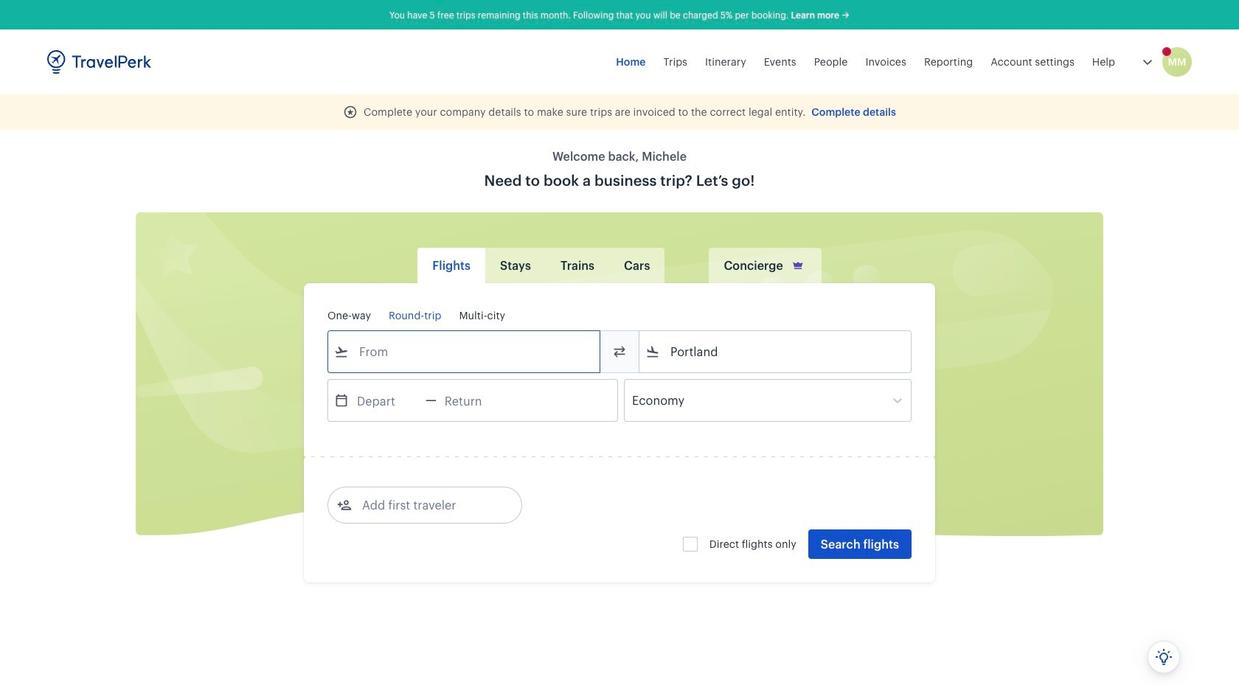 Task type: vqa. For each thing, say whether or not it's contained in the screenshot.
calendar application
no



Task type: locate. For each thing, give the bounding box(es) containing it.
Add first traveler search field
[[352, 493, 505, 517]]

From search field
[[349, 340, 580, 364]]



Task type: describe. For each thing, give the bounding box(es) containing it.
To search field
[[660, 340, 892, 364]]

Depart text field
[[349, 380, 426, 421]]

Return text field
[[437, 380, 513, 421]]



